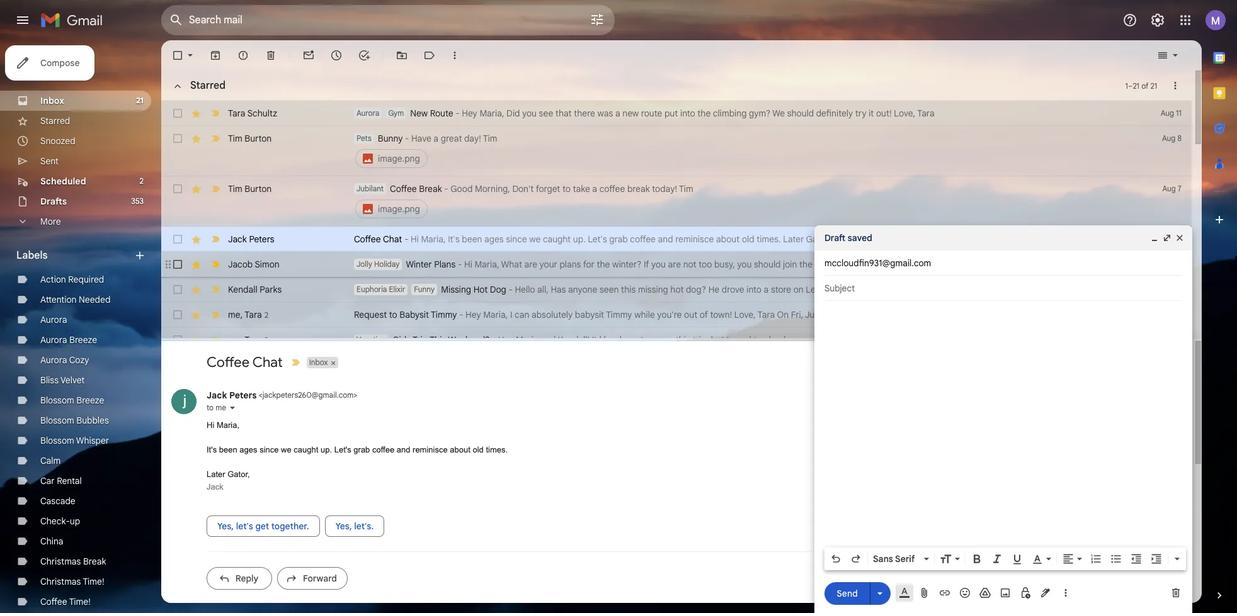 Task type: locate. For each thing, give the bounding box(es) containing it.
0 horizontal spatial hi
[[207, 421, 214, 431]]

climbing
[[713, 108, 747, 119]]

coffee time! link
[[40, 597, 91, 608]]

2 for seventh row
[[265, 310, 269, 320]]

2 image.png from the top
[[378, 204, 420, 215]]

missing
[[638, 284, 669, 296]]

the right all
[[1146, 284, 1159, 296]]

close image
[[1175, 233, 1186, 243]]

it's inside row
[[448, 234, 460, 245]]

0 vertical spatial tim burton
[[228, 133, 272, 144]]

row containing tara schultz
[[161, 101, 1192, 126]]

1 image.png from the top
[[378, 153, 420, 165]]

0 horizontal spatial pm
[[888, 309, 901, 321]]

1 burton from the top
[[245, 133, 272, 144]]

tara down 12:52 at the bottom of page
[[869, 335, 887, 346]]

1 horizontal spatial about
[[717, 234, 740, 245]]

inbox for "inbox" button
[[309, 358, 328, 368]]

tim up jack peters
[[228, 183, 242, 195]]

1 hot from the left
[[671, 284, 684, 296]]

1 vertical spatial me , tara 2
[[228, 334, 269, 346]]

2 christmas from the top
[[40, 577, 81, 588]]

gmail image
[[40, 8, 109, 33]]

1 horizontal spatial yes,
[[336, 521, 352, 533]]

coffee up 'show details' image
[[207, 354, 250, 371]]

cell containing bunny
[[354, 132, 1129, 170]]

gator, up 'ski'
[[807, 234, 831, 245]]

starred down archive image
[[190, 79, 226, 92]]

None search field
[[161, 5, 615, 35]]

1 vertical spatial since
[[1200, 309, 1221, 321]]

blossom down bliss velvet link
[[40, 395, 74, 407]]

action required link
[[40, 274, 104, 286]]

1 horizontal spatial caught
[[543, 234, 571, 245]]

indent less ‪(⌘[)‬ image
[[1131, 553, 1143, 566]]

aurora up the pets at left
[[357, 108, 380, 118]]

0 vertical spatial cell
[[354, 132, 1129, 170]]

on right store
[[794, 284, 804, 296]]

2 row from the top
[[161, 126, 1192, 176]]

should right we
[[788, 108, 814, 119]]

since up what
[[506, 234, 527, 245]]

, up coffee chat
[[241, 334, 243, 346]]

tab list
[[1203, 40, 1238, 569]]

caught up the your
[[543, 234, 571, 245]]

trip!
[[829, 259, 845, 270]]

0 horizontal spatial later
[[207, 470, 225, 480]]

since right writing
[[1200, 309, 1221, 321]]

1 horizontal spatial kendall
[[1184, 284, 1213, 296]]

1 vertical spatial on
[[889, 335, 901, 346]]

1 vertical spatial 28,
[[931, 335, 943, 346]]

1 horizontal spatial starred
[[190, 79, 226, 92]]

peters for jack peters < jackpeters260@gmail.com >
[[229, 390, 257, 402]]

gator, inside later gator, jack
[[228, 470, 250, 480]]

jack down hi maria,
[[207, 483, 224, 492]]

grab
[[610, 234, 628, 245], [354, 446, 370, 455]]

0 horizontal spatial chat
[[253, 354, 283, 371]]

pets
[[357, 134, 372, 143]]

starred inside "labels" navigation
[[40, 115, 70, 127]]

starred tab panel
[[161, 71, 1238, 614]]

ages
[[485, 234, 504, 245], [240, 446, 258, 455]]

1 horizontal spatial grab
[[610, 234, 628, 245]]

1 vertical spatial me
[[228, 334, 241, 346]]

2 horizontal spatial 21
[[1151, 81, 1158, 90]]

since down <
[[260, 446, 279, 455]]

2 horizontal spatial since
[[1200, 309, 1221, 321]]

hot left dog?
[[671, 284, 684, 296]]

on
[[794, 284, 804, 296], [664, 335, 674, 346]]

jul up girls trip this weekend? - hey maria and kendall! i'd be down to go on this trip, but i need to check my schedule. love, tara on fri, jul 28, 2023 at 12:35 pm maria williams <mariaaawilliams@gmail.com> wrote: hey
[[806, 309, 817, 321]]

all
[[1134, 284, 1144, 296]]

inbox up starred link
[[40, 95, 64, 107]]

peters inside row
[[249, 234, 274, 245]]

we down jack peters < jackpeters260@gmail.com >
[[281, 446, 292, 455]]

into for drove
[[747, 284, 762, 296]]

2 down parks
[[265, 310, 269, 320]]

insert link ‪(⌘k)‬ image
[[939, 587, 952, 600]]

tara up coffee chat
[[245, 334, 262, 346]]

burton for bunny
[[245, 133, 272, 144]]

None checkbox
[[171, 49, 184, 62], [171, 107, 184, 120], [171, 309, 184, 321], [171, 334, 184, 347], [171, 49, 184, 62], [171, 107, 184, 120], [171, 309, 184, 321], [171, 334, 184, 347]]

jack
[[228, 234, 247, 245], [832, 234, 851, 245], [207, 390, 227, 402], [207, 483, 224, 492]]

hey
[[462, 108, 478, 119], [466, 309, 481, 321], [1113, 309, 1128, 321], [499, 335, 514, 346], [1224, 335, 1238, 346]]

away
[[957, 284, 978, 296]]

maria down can
[[516, 335, 539, 346]]

3 blossom from the top
[[40, 436, 74, 447]]

1 christmas from the top
[[40, 557, 81, 568]]

0 vertical spatial of
[[1142, 81, 1149, 90]]

town!
[[711, 309, 733, 321]]

<mariaaawilliams@gmail.com> down tara,
[[1074, 335, 1195, 346]]

jul down car
[[917, 335, 928, 346]]

kendall down jacob simon
[[228, 284, 258, 296]]

maria right the 12:35
[[1015, 335, 1037, 346]]

maria,
[[480, 108, 505, 119], [421, 234, 446, 245], [475, 259, 500, 270], [484, 309, 508, 321], [217, 421, 240, 431]]

report spam image
[[237, 49, 250, 62]]

hello
[[515, 284, 535, 296]]

tara up check
[[758, 309, 775, 321]]

kendall!
[[558, 335, 590, 346]]

labels heading
[[16, 250, 134, 262]]

are
[[525, 259, 538, 270], [668, 259, 681, 270]]

1 horizontal spatial old
[[742, 234, 755, 245]]

weekend?
[[448, 335, 490, 346]]

1 vertical spatial reminisce
[[413, 446, 448, 455]]

353
[[131, 197, 144, 206]]

2 , from the top
[[241, 334, 243, 346]]

times. inside the starred tab panel
[[757, 234, 781, 245]]

settings image
[[1151, 13, 1166, 28]]

1 – 21 of 21
[[1126, 81, 1158, 90]]

1 horizontal spatial jacob
[[869, 259, 894, 270]]

love, right out!
[[895, 108, 916, 119]]

at left 12:52 at the bottom of page
[[856, 309, 864, 321]]

sans serif option
[[871, 553, 922, 566]]

kendall right "best,"
[[1184, 284, 1213, 296]]

inbox inside button
[[309, 358, 328, 368]]

undo ‪(⌘z)‬ image
[[830, 553, 843, 566]]

1 horizontal spatial into
[[747, 284, 762, 296]]

0 vertical spatial jul
[[806, 309, 817, 321]]

support image
[[1123, 13, 1138, 28]]

1 me , tara 2 from the top
[[228, 309, 269, 320]]

me
[[228, 309, 241, 320], [228, 334, 241, 346], [216, 403, 226, 413]]

tara,
[[1130, 309, 1150, 321]]

wrote: down patterned
[[1086, 309, 1110, 321]]

0 vertical spatial coffee
[[600, 183, 625, 195]]

to left take
[[563, 183, 571, 195]]

aug left 7
[[1163, 184, 1177, 193]]

1 vertical spatial time!
[[69, 597, 91, 608]]

indent more ‪(⌘])‬ image
[[1151, 553, 1164, 566]]

1 vertical spatial breeze
[[76, 395, 104, 407]]

more formatting options image
[[1172, 553, 1184, 566]]

starred button
[[165, 73, 231, 99]]

2 horizontal spatial love,
[[895, 108, 916, 119]]

yes, left let's
[[217, 521, 234, 533]]

0 vertical spatial fri,
[[791, 309, 804, 321]]

coffee down christmas time!
[[40, 597, 67, 608]]

timmy up this
[[431, 309, 457, 321]]

toggle confidential mode image
[[1020, 587, 1032, 600]]

0 vertical spatial me , tara 2
[[228, 309, 269, 320]]

1 vertical spatial ,
[[241, 334, 243, 346]]

coffee right jubilant
[[390, 183, 417, 195]]

coffee chat - hi maria, it's been ages since we caught up. let's grab coffee and reminisce about old times. later gator, jack
[[354, 234, 851, 245]]

1 vertical spatial ages
[[240, 446, 258, 455]]

1 blossom from the top
[[40, 395, 74, 407]]

1 vertical spatial wrote:
[[1197, 335, 1222, 346]]

12:52
[[866, 309, 886, 321]]

redo ‪(⌘y)‬ image
[[850, 553, 863, 566]]

pm
[[888, 309, 901, 321], [999, 335, 1012, 346]]

time! down christmas break at the bottom
[[83, 577, 104, 588]]

later inside row
[[784, 234, 805, 245]]

on down store
[[777, 309, 789, 321]]

2 tim burton from the top
[[228, 183, 272, 195]]

aurora for aurora link
[[40, 315, 67, 326]]

time! for coffee time!
[[69, 597, 91, 608]]

break inside cell
[[419, 183, 442, 195]]

yes, for yes, let's.
[[336, 521, 352, 533]]

car
[[909, 284, 922, 296]]

0 vertical spatial we
[[530, 234, 541, 245]]

it's down hi maria,
[[207, 446, 217, 455]]

me , tara 2 up coffee chat
[[228, 334, 269, 346]]

gator, inside row
[[807, 234, 831, 245]]

0 horizontal spatial kendall
[[228, 284, 258, 296]]

1 vertical spatial been
[[219, 446, 237, 455]]

1 horizontal spatial pm
[[999, 335, 1012, 346]]

route
[[430, 108, 454, 119]]

coffee time!
[[40, 597, 91, 608]]

aug for aug 7
[[1163, 184, 1177, 193]]

0 vertical spatial it's
[[448, 234, 460, 245]]

complex
[[1029, 284, 1063, 296]]

1 vertical spatial should
[[754, 259, 781, 270]]

toolbar
[[1088, 258, 1189, 271]]

been up hot
[[462, 234, 482, 245]]

a right have
[[434, 133, 439, 144]]

6 row from the top
[[161, 277, 1213, 303]]

2 burton from the top
[[245, 183, 272, 195]]

0 vertical spatial blossom
[[40, 395, 74, 407]]

his
[[862, 284, 874, 296]]

be
[[604, 335, 614, 346]]

2 yes, from the left
[[336, 521, 352, 533]]

chat
[[383, 234, 402, 245], [253, 354, 283, 371]]

aurora for aurora breeze
[[40, 335, 67, 346]]

1 horizontal spatial on
[[794, 284, 804, 296]]

up.
[[573, 234, 586, 245], [321, 446, 332, 455]]

search mail image
[[165, 9, 188, 32]]

inbox button
[[307, 357, 329, 369]]

i left am
[[1152, 309, 1154, 321]]

1 horizontal spatial times.
[[757, 234, 781, 245]]

yes, let's. button
[[325, 516, 385, 538]]

7 row from the top
[[161, 303, 1221, 328]]

with right the away
[[980, 284, 997, 296]]

coffee for coffee time!
[[40, 597, 67, 608]]

peters up simon
[[249, 234, 274, 245]]

1 yes, from the left
[[217, 521, 234, 533]]

0 vertical spatial chat
[[383, 234, 402, 245]]

up. inside row
[[573, 234, 586, 245]]

jacob simon
[[228, 259, 280, 270]]

bold ‪(⌘b)‬ image
[[971, 553, 984, 566]]

a right take
[[593, 183, 598, 195]]

yes, inside button
[[336, 521, 352, 533]]

am
[[1156, 309, 1169, 321]]

0 horizontal spatial on
[[777, 309, 789, 321]]

reply link
[[207, 568, 272, 591]]

1 vertical spatial of
[[1019, 284, 1027, 296]]

1 horizontal spatial williams
[[1039, 335, 1071, 346]]

up
[[70, 516, 80, 528]]

minimize image
[[1150, 233, 1160, 243]]

cell for aug 7
[[354, 183, 1129, 221]]

0 horizontal spatial timmy
[[431, 309, 457, 321]]

toggle split pane mode image
[[1157, 49, 1170, 62]]

1 vertical spatial peters
[[229, 390, 257, 402]]

formatting options toolbar
[[825, 548, 1187, 571]]

2 blossom from the top
[[40, 415, 74, 427]]

go
[[651, 335, 662, 346]]

28, up schedule.
[[819, 309, 831, 321]]

gator, down hi maria,
[[228, 470, 250, 480]]

me , tara 2 down kendall parks
[[228, 309, 269, 320]]

been down hi maria,
[[219, 446, 237, 455]]

1
[[1126, 81, 1129, 90]]

this left trip,
[[676, 335, 691, 346]]

1 horizontal spatial at
[[967, 335, 975, 346]]

>
[[354, 391, 358, 400]]

should left the join
[[754, 259, 781, 270]]

yes, inside "button"
[[217, 521, 234, 533]]

main menu image
[[15, 13, 30, 28]]

store
[[771, 284, 792, 296]]

cozy
[[69, 355, 89, 366]]

0 vertical spatial caught
[[543, 234, 571, 245]]

car rental
[[40, 476, 82, 487]]

0 vertical spatial <mariaaawilliams@gmail.com>
[[962, 309, 1083, 321]]

it's up plans
[[448, 234, 460, 245]]

1 vertical spatial image.png
[[378, 204, 420, 215]]

0 horizontal spatial starred
[[40, 115, 70, 127]]

to
[[563, 183, 571, 195], [389, 309, 398, 321], [641, 335, 649, 346], [754, 335, 762, 346], [207, 403, 214, 413]]

holiday
[[374, 260, 400, 269]]

, for 8th row from the top of the the starred tab panel
[[241, 334, 243, 346]]

1 row from the top
[[161, 101, 1192, 126]]

2 timmy from the left
[[606, 309, 633, 321]]

ages up what
[[485, 234, 504, 245]]

0 horizontal spatial inbox
[[40, 95, 64, 107]]

hi maria,
[[207, 421, 242, 431]]

writing
[[1171, 309, 1198, 321]]

blossom for blossom breeze
[[40, 395, 74, 407]]

burton up jack peters
[[245, 183, 272, 195]]

0 horizontal spatial williams
[[927, 309, 960, 321]]

0 horizontal spatial on
[[664, 335, 674, 346]]

hot right his
[[876, 284, 889, 296]]

cell containing coffee break
[[354, 183, 1129, 221]]

0 vertical spatial old
[[742, 234, 755, 245]]

chat inside row
[[383, 234, 402, 245]]

later
[[784, 234, 805, 245], [207, 470, 225, 480]]

1 horizontal spatial been
[[462, 234, 482, 245]]

coffee chat main content
[[161, 40, 1238, 614]]

burton down schultz
[[245, 133, 272, 144]]

time! down christmas time!
[[69, 597, 91, 608]]

the
[[698, 108, 711, 119], [597, 259, 610, 270], [800, 259, 813, 270], [1146, 284, 1159, 296]]

breeze for blossom breeze
[[76, 395, 104, 407]]

ages inside row
[[485, 234, 504, 245]]

5 row from the top
[[161, 252, 1192, 277]]

pets bunny - have a great day! tim
[[357, 133, 498, 144]]

1 horizontal spatial 21
[[1133, 81, 1140, 90]]

more
[[40, 216, 61, 228]]

me , tara 2 for 8th row from the top of the the starred tab panel
[[228, 334, 269, 346]]

china
[[40, 536, 63, 548]]

been inside row
[[462, 234, 482, 245]]

new
[[411, 108, 428, 119]]

coffee for coffee chat - hi maria, it's been ages since we caught up. let's grab coffee and reminisce about old times. later gator, jack
[[354, 234, 381, 245]]

you right if
[[652, 259, 666, 270]]

snooze image
[[330, 49, 343, 62]]

me down kendall parks
[[228, 309, 241, 320]]

request to babysit timmy - hey maria, i can absolutely babysit timmy while you're out of town! love, tara on fri, jul 28, 2023 at 12:52 pm maria williams <mariaaawilliams@gmail.com> wrote: hey tara, i am writing since
[[354, 309, 1221, 321]]

0 horizontal spatial this
[[622, 284, 636, 296]]

0 vertical spatial grab
[[610, 234, 628, 245]]

0 horizontal spatial it's
[[207, 446, 217, 455]]

into right put
[[681, 108, 696, 119]]

missing hot dog - hello all, has anyone seen this missing hot dog? he drove into a store on levering with his hot dog car and ran away with a lot of complex patterned shirts. all the best, kendall
[[441, 284, 1213, 296]]

of right the lot
[[1019, 284, 1027, 296]]

snoozed link
[[40, 136, 75, 147]]

action
[[40, 274, 66, 286]]

1 vertical spatial we
[[281, 446, 292, 455]]

2 me , tara 2 from the top
[[228, 334, 269, 346]]

underline ‪(⌘u)‬ image
[[1012, 554, 1024, 567]]

jubilant
[[357, 184, 384, 193]]

1 , from the top
[[241, 309, 243, 320]]

insert photo image
[[1000, 587, 1012, 600]]

put
[[665, 108, 678, 119]]

pop out image
[[1163, 233, 1173, 243]]

21
[[1133, 81, 1140, 90], [1151, 81, 1158, 90], [136, 96, 144, 105]]

chat up holiday
[[383, 234, 402, 245]]

delete image
[[265, 49, 277, 62]]

None checkbox
[[171, 132, 184, 145], [171, 183, 184, 195], [171, 233, 184, 246], [171, 258, 184, 271], [171, 284, 184, 296], [171, 132, 184, 145], [171, 183, 184, 195], [171, 233, 184, 246], [171, 258, 184, 271], [171, 284, 184, 296]]

row containing kendall parks
[[161, 277, 1213, 303]]

1 vertical spatial chat
[[253, 354, 283, 371]]

blossom whisper
[[40, 436, 109, 447]]

ages down hi maria,
[[240, 446, 258, 455]]

tim burton down tara schultz
[[228, 133, 272, 144]]

coffee inside "labels" navigation
[[40, 597, 67, 608]]

hi up winter
[[411, 234, 419, 245]]

later up the join
[[784, 234, 805, 245]]

1 horizontal spatial ages
[[485, 234, 504, 245]]

drafts link
[[40, 196, 67, 207]]

later down hi maria,
[[207, 470, 225, 480]]

should
[[788, 108, 814, 119], [754, 259, 781, 270]]

1 vertical spatial at
[[967, 335, 975, 346]]

maria, down dog
[[484, 309, 508, 321]]

blossom up calm at the bottom of the page
[[40, 436, 74, 447]]

0 vertical spatial 2
[[140, 176, 144, 186]]

tim burton up jack peters
[[228, 183, 272, 195]]

cell
[[354, 132, 1129, 170], [354, 183, 1129, 221], [1147, 334, 1192, 347]]

0 horizontal spatial should
[[754, 259, 781, 270]]

aug for aug 8
[[1163, 134, 1176, 143]]

schultz
[[247, 108, 277, 119]]

tim
[[228, 133, 242, 144], [483, 133, 498, 144], [228, 183, 242, 195], [679, 183, 694, 195]]

0 horizontal spatial 28,
[[819, 309, 831, 321]]

this
[[430, 335, 446, 346]]

1 horizontal spatial should
[[788, 108, 814, 119]]

jack peters cell
[[207, 390, 358, 402]]

busy,
[[715, 259, 735, 270]]

what
[[501, 259, 522, 270]]

starred
[[190, 79, 226, 92], [40, 115, 70, 127]]

add to tasks image
[[358, 49, 371, 62]]

image.png for coffee
[[378, 204, 420, 215]]

timmy
[[431, 309, 457, 321], [606, 309, 633, 321]]

2 for 8th row from the top of the the starred tab panel
[[265, 336, 269, 345]]

hi right plans
[[464, 259, 473, 270]]

lot
[[1006, 284, 1016, 296]]

break up christmas time!
[[83, 557, 106, 568]]

since
[[506, 234, 527, 245], [1200, 309, 1221, 321], [260, 446, 279, 455]]

me for 8th row from the top of the the starred tab panel
[[228, 334, 241, 346]]

aug left 11
[[1161, 108, 1175, 118]]

0 horizontal spatial reminisce
[[413, 446, 448, 455]]

aug 7
[[1163, 184, 1182, 193]]

maria down car
[[903, 309, 926, 321]]

christmas
[[40, 557, 81, 568], [40, 577, 81, 588]]

me up coffee chat
[[228, 334, 241, 346]]

gator,
[[807, 234, 831, 245], [228, 470, 250, 480]]

0 vertical spatial time!
[[83, 577, 104, 588]]

insert signature image
[[1040, 587, 1053, 600]]

1 vertical spatial cell
[[354, 183, 1129, 221]]

bunny
[[378, 133, 403, 144]]

1 horizontal spatial this
[[676, 335, 691, 346]]

caught down jackpeters260@gmail.com
[[294, 446, 319, 455]]

21 inside "labels" navigation
[[136, 96, 144, 105]]

0 horizontal spatial coffee
[[372, 446, 395, 455]]

jacob left simon
[[228, 259, 253, 270]]

0 vertical spatial breeze
[[69, 335, 97, 346]]

burton
[[245, 133, 272, 144], [245, 183, 272, 195]]

1 vertical spatial grab
[[354, 446, 370, 455]]

are left the your
[[525, 259, 538, 270]]

inbox section options image
[[1170, 79, 1182, 92]]

0 vertical spatial later
[[784, 234, 805, 245]]

jack up jacob simon
[[228, 234, 247, 245]]

4 row from the top
[[161, 227, 1192, 252]]

yes,
[[217, 521, 234, 533], [336, 521, 352, 533]]

2 kendall from the left
[[1184, 284, 1213, 296]]

it
[[869, 108, 874, 119]]

row
[[161, 101, 1192, 126], [161, 126, 1192, 176], [161, 176, 1192, 227], [161, 227, 1192, 252], [161, 252, 1192, 277], [161, 277, 1213, 303], [161, 303, 1221, 328], [161, 328, 1238, 353]]

1 horizontal spatial break
[[419, 183, 442, 195]]

tim right today!
[[679, 183, 694, 195]]

old
[[742, 234, 755, 245], [473, 446, 484, 455]]

to left babysit
[[389, 309, 398, 321]]

inbox inside "labels" navigation
[[40, 95, 64, 107]]

up. down jackpeters260@gmail.com
[[321, 446, 332, 455]]

numbered list ‪(⌘⇧7)‬ image
[[1090, 553, 1103, 566]]

yes, for yes, let's get together.
[[217, 521, 234, 533]]

1 horizontal spatial coffee
[[600, 183, 625, 195]]

0 horizontal spatial of
[[700, 309, 708, 321]]

1 tim burton from the top
[[228, 133, 272, 144]]



Task type: describe. For each thing, give the bounding box(es) containing it.
the left climbing
[[698, 108, 711, 119]]

let's inside row
[[588, 234, 607, 245]]

christmas for christmas break
[[40, 557, 81, 568]]

to right the need
[[754, 335, 762, 346]]

8 row from the top
[[161, 328, 1238, 353]]

required
[[68, 274, 104, 286]]

me , tara 2 for seventh row
[[228, 309, 269, 320]]

discard draft ‪(⌘⇧d)‬ image
[[1170, 587, 1183, 600]]

into for put
[[681, 108, 696, 119]]

0 horizontal spatial i
[[510, 309, 513, 321]]

compose button
[[5, 45, 95, 81]]

let's
[[236, 521, 253, 533]]

aurora breeze
[[40, 335, 97, 346]]

1 horizontal spatial hi
[[411, 234, 419, 245]]

2 horizontal spatial hi
[[464, 259, 473, 270]]

1 horizontal spatial fri,
[[903, 335, 915, 346]]

2 are from the left
[[668, 259, 681, 270]]

0 vertical spatial should
[[788, 108, 814, 119]]

aug 8
[[1163, 134, 1182, 143]]

tara right out!
[[918, 108, 935, 119]]

check-up link
[[40, 516, 80, 528]]

maria, left did
[[480, 108, 505, 119]]

jackpeters260@gmail.com
[[263, 391, 354, 400]]

2 vertical spatial cell
[[1147, 334, 1192, 347]]

- left good
[[445, 183, 449, 195]]

dog?
[[686, 284, 707, 296]]

bulleted list ‪(⌘⇧8)‬ image
[[1111, 553, 1123, 566]]

2 vertical spatial hi
[[207, 421, 214, 431]]

was
[[598, 108, 613, 119]]

needed
[[79, 294, 110, 306]]

jack up to me
[[207, 390, 227, 402]]

1 horizontal spatial you
[[652, 259, 666, 270]]

advanced search options image
[[585, 7, 610, 32]]

0 horizontal spatial grab
[[354, 446, 370, 455]]

has
[[551, 284, 566, 296]]

1 horizontal spatial on
[[889, 335, 901, 346]]

china link
[[40, 536, 63, 548]]

2 vertical spatial since
[[260, 446, 279, 455]]

2 horizontal spatial maria
[[1015, 335, 1037, 346]]

peters for jack peters
[[249, 234, 274, 245]]

break
[[628, 183, 650, 195]]

blossom for blossom whisper
[[40, 436, 74, 447]]

1 vertical spatial caught
[[294, 446, 319, 455]]

1 are from the left
[[525, 259, 538, 270]]

more options image
[[1063, 587, 1070, 600]]

inbox for inbox link
[[40, 95, 64, 107]]

anyone
[[569, 284, 598, 296]]

out!
[[877, 108, 892, 119]]

out
[[684, 309, 698, 321]]

2 hot from the left
[[876, 284, 889, 296]]

can
[[515, 309, 530, 321]]

- left have
[[405, 133, 409, 144]]

attention
[[40, 294, 77, 306]]

1 horizontal spatial of
[[1019, 284, 1027, 296]]

1 vertical spatial 2023
[[945, 335, 965, 346]]

babysit
[[575, 309, 605, 321]]

tim down tara schultz
[[228, 133, 242, 144]]

tara schultz
[[228, 108, 277, 119]]

2 vertical spatial me
[[216, 403, 226, 413]]

aurora for aurora cozy
[[40, 355, 67, 366]]

tim burton for coffee
[[228, 183, 272, 195]]

7
[[1179, 184, 1182, 193]]

aurora breeze link
[[40, 335, 97, 346]]

send button
[[825, 583, 870, 605]]

a left store
[[764, 284, 769, 296]]

maria, down 'show details' image
[[217, 421, 240, 431]]

to left 'show details' image
[[207, 403, 214, 413]]

0 horizontal spatial at
[[856, 309, 864, 321]]

have
[[412, 133, 432, 144]]

0 horizontal spatial maria
[[516, 335, 539, 346]]

caught inside row
[[543, 234, 571, 245]]

euphoria
[[357, 285, 387, 294]]

gym
[[388, 108, 404, 118]]

forward link
[[277, 568, 348, 591]]

see
[[539, 108, 554, 119]]

missing
[[441, 284, 471, 296]]

0 horizontal spatial times.
[[486, 446, 508, 455]]

the left 'ski'
[[800, 259, 813, 270]]

aurora link
[[40, 315, 67, 326]]

1 horizontal spatial maria
[[903, 309, 926, 321]]

tara left schultz
[[228, 108, 245, 119]]

best,
[[1161, 284, 1181, 296]]

draft
[[825, 233, 846, 244]]

trip,
[[693, 335, 709, 346]]

insert emoji ‪(⌘⇧2)‬ image
[[959, 587, 972, 600]]

labels navigation
[[0, 40, 161, 614]]

jack up trip!
[[832, 234, 851, 245]]

row containing jack peters
[[161, 227, 1192, 252]]

insert files using drive image
[[979, 587, 992, 600]]

cell for aug 8
[[354, 132, 1129, 170]]

you're
[[658, 309, 682, 321]]

2 with from the left
[[980, 284, 997, 296]]

seen
[[600, 284, 619, 296]]

christmas for christmas time!
[[40, 577, 81, 588]]

blossom for blossom bubbles
[[40, 415, 74, 427]]

join
[[783, 259, 798, 270]]

tim right day!
[[483, 133, 498, 144]]

2 vertical spatial coffee
[[372, 446, 395, 455]]

more send options image
[[874, 588, 887, 600]]

chat for coffee chat
[[253, 354, 283, 371]]

1 vertical spatial <mariaaawilliams@gmail.com>
[[1074, 335, 1195, 346]]

archive image
[[209, 49, 222, 62]]

sent link
[[40, 156, 59, 167]]

i'd
[[592, 335, 602, 346]]

time! for christmas time!
[[83, 577, 104, 588]]

jack peters < jackpeters260@gmail.com >
[[207, 390, 358, 402]]

old inside row
[[742, 234, 755, 245]]

we inside the starred tab panel
[[530, 234, 541, 245]]

move to image
[[396, 49, 408, 62]]

1 vertical spatial let's
[[334, 446, 352, 455]]

0 vertical spatial love,
[[895, 108, 916, 119]]

day!
[[465, 133, 481, 144]]

0 horizontal spatial been
[[219, 446, 237, 455]]

break inside "labels" navigation
[[83, 557, 106, 568]]

0 horizontal spatial ages
[[240, 446, 258, 455]]

snoozed
[[40, 136, 75, 147]]

1 vertical spatial love,
[[735, 309, 756, 321]]

12:35
[[977, 335, 997, 346]]

the right for
[[597, 259, 610, 270]]

blossom whisper link
[[40, 436, 109, 447]]

1 vertical spatial up.
[[321, 446, 332, 455]]

draft saved dialog
[[815, 226, 1193, 614]]

2 horizontal spatial you
[[738, 259, 752, 270]]

bliss velvet
[[40, 375, 85, 386]]

maria, left what
[[475, 259, 500, 270]]

route
[[642, 108, 663, 119]]

babysit
[[400, 309, 429, 321]]

1 vertical spatial jul
[[917, 335, 928, 346]]

inbox link
[[40, 95, 64, 107]]

1 vertical spatial williams
[[1039, 335, 1071, 346]]

a right was
[[616, 108, 621, 119]]

- up winter
[[405, 234, 409, 245]]

he
[[709, 284, 720, 296]]

0 horizontal spatial 2023
[[833, 309, 853, 321]]

patterned
[[1065, 284, 1105, 296]]

trip
[[413, 335, 428, 346]]

tim burton for bunny
[[228, 133, 272, 144]]

- down missing
[[460, 309, 464, 321]]

1 jacob from the left
[[228, 259, 253, 270]]

0 horizontal spatial fri,
[[791, 309, 804, 321]]

chat for coffee chat - hi maria, it's been ages since we caught up. let's grab coffee and reminisce about old times. later gator, jack
[[383, 234, 402, 245]]

but
[[711, 335, 725, 346]]

2 vertical spatial of
[[700, 309, 708, 321]]

2 horizontal spatial of
[[1142, 81, 1149, 90]]

plans
[[560, 259, 581, 270]]

check-
[[40, 516, 70, 528]]

too
[[699, 259, 712, 270]]

sans serif
[[874, 554, 915, 565]]

2 horizontal spatial coffee
[[630, 234, 656, 245]]

coffee for coffee chat
[[207, 354, 250, 371]]

starred inside button
[[190, 79, 226, 92]]

burton for coffee
[[245, 183, 272, 195]]

check-up
[[40, 516, 80, 528]]

velvet
[[60, 375, 85, 386]]

plans
[[434, 259, 456, 270]]

1 horizontal spatial since
[[506, 234, 527, 245]]

aurora inside row
[[357, 108, 380, 118]]

all,
[[538, 284, 549, 296]]

11
[[1177, 108, 1182, 118]]

1 horizontal spatial wrote:
[[1197, 335, 1222, 346]]

1 vertical spatial it's
[[207, 446, 217, 455]]

me for seventh row
[[228, 309, 241, 320]]

2 horizontal spatial i
[[1152, 309, 1154, 321]]

0 horizontal spatial wrote:
[[1086, 309, 1110, 321]]

send
[[837, 588, 858, 600]]

2 jacob from the left
[[869, 259, 894, 270]]

aug for aug 11
[[1161, 108, 1175, 118]]

best,
[[847, 259, 868, 270]]

italic ‪(⌘i)‬ image
[[991, 553, 1004, 566]]

1 kendall from the left
[[228, 284, 258, 296]]

cascade
[[40, 496, 75, 507]]

row containing jacob simon
[[161, 252, 1192, 277]]

attach files image
[[919, 587, 932, 600]]

more image
[[449, 49, 461, 62]]

1 vertical spatial on
[[664, 335, 674, 346]]

bliss
[[40, 375, 59, 386]]

0 vertical spatial on
[[777, 309, 789, 321]]

starred link
[[40, 115, 70, 127]]

- right dog
[[509, 284, 513, 296]]

aug 6
[[1163, 234, 1182, 244]]

Message Body text field
[[825, 308, 1183, 545]]

0 vertical spatial on
[[794, 284, 804, 296]]

labels image
[[424, 49, 436, 62]]

Subject field
[[825, 282, 1183, 295]]

tara down kendall parks
[[245, 309, 262, 320]]

Search mail text field
[[189, 14, 555, 26]]

2 inside "labels" navigation
[[140, 176, 144, 186]]

aurora cozy
[[40, 355, 89, 366]]

a left the lot
[[999, 284, 1004, 296]]

toolbar inside row
[[1088, 258, 1189, 271]]

1 horizontal spatial love,
[[846, 335, 867, 346]]

bubbles
[[76, 415, 109, 427]]

scheduled link
[[40, 176, 86, 187]]

about inside row
[[717, 234, 740, 245]]

1 timmy from the left
[[431, 309, 457, 321]]

draft saved
[[825, 233, 873, 244]]

grab inside row
[[610, 234, 628, 245]]

later inside later gator, jack
[[207, 470, 225, 480]]

ski
[[815, 259, 827, 270]]

hot
[[474, 284, 488, 296]]

1 horizontal spatial 28,
[[931, 335, 943, 346]]

elixir
[[389, 285, 405, 294]]

0 horizontal spatial jul
[[806, 309, 817, 321]]

to left go
[[641, 335, 649, 346]]

cascade link
[[40, 496, 75, 507]]

breeze for aurora breeze
[[69, 335, 97, 346]]

- right weekend? at the bottom
[[492, 335, 496, 346]]

whisper
[[76, 436, 109, 447]]

0 horizontal spatial you
[[522, 108, 537, 119]]

3 row from the top
[[161, 176, 1192, 227]]

6
[[1178, 234, 1182, 244]]

jack inside later gator, jack
[[207, 483, 224, 492]]

image.png for bunny
[[378, 153, 420, 165]]

aug for aug 6
[[1163, 234, 1176, 244]]

1 horizontal spatial i
[[727, 335, 729, 346]]

1 vertical spatial about
[[450, 446, 471, 455]]

- right plans
[[458, 259, 462, 270]]

reminisce inside the starred tab panel
[[676, 234, 714, 245]]

christmas time!
[[40, 577, 104, 588]]

0 horizontal spatial old
[[473, 446, 484, 455]]

maria, up plans
[[421, 234, 446, 245]]

, for seventh row
[[241, 309, 243, 320]]

- right route
[[456, 108, 460, 119]]

1 with from the left
[[843, 284, 860, 296]]

–
[[1129, 81, 1133, 90]]

coffee chat
[[207, 354, 283, 371]]

get
[[256, 521, 269, 533]]

show details image
[[229, 405, 236, 412]]

more button
[[0, 212, 151, 232]]



Task type: vqa. For each thing, say whether or not it's contained in the screenshot.
the Aug 7
yes



